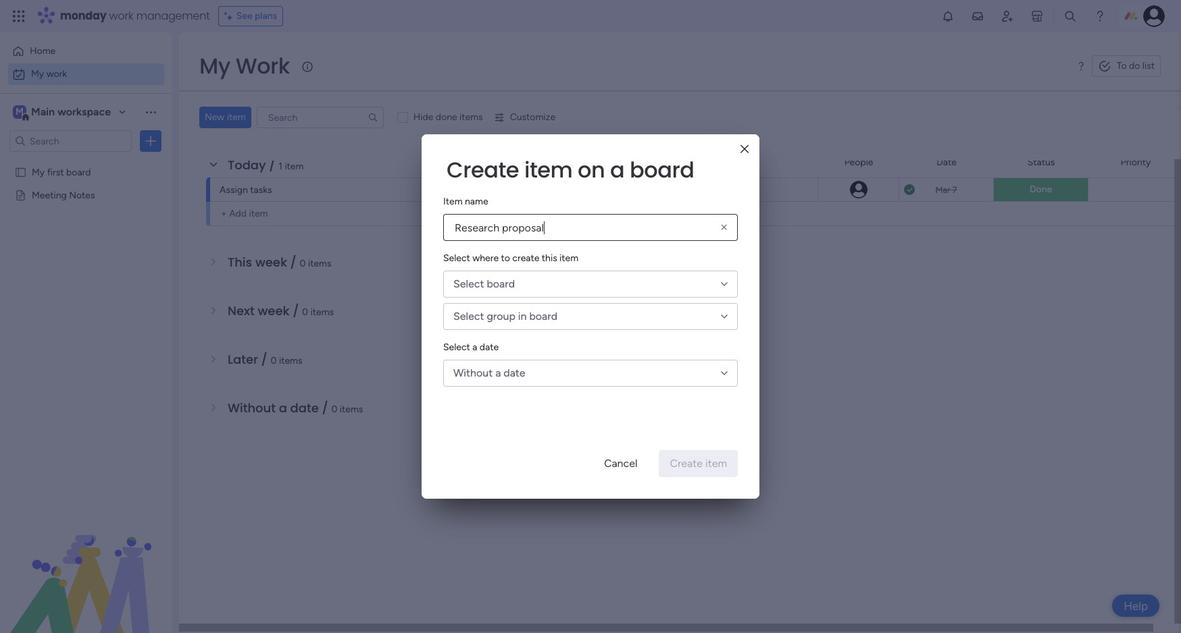 Task type: describe. For each thing, give the bounding box(es) containing it.
board right group
[[630, 155, 694, 185]]

public board image for my first board
[[14, 166, 27, 178]]

next week / 0 items
[[228, 303, 334, 320]]

new item
[[205, 112, 246, 123]]

work for my
[[46, 68, 67, 80]]

home link
[[8, 41, 164, 62]]

create item on a board
[[447, 155, 694, 185]]

a for select a date
[[473, 342, 477, 353]]

my for my work
[[199, 51, 230, 81]]

my for my first board
[[32, 166, 45, 178]]

a for without a date / 0 items
[[279, 400, 287, 417]]

to
[[1117, 60, 1127, 72]]

+
[[221, 208, 227, 220]]

0 inside later / 0 items
[[271, 355, 277, 367]]

customize
[[510, 112, 556, 123]]

week for this
[[255, 254, 287, 271]]

new
[[205, 112, 225, 123]]

update feed image
[[971, 9, 985, 23]]

cancel button
[[593, 451, 648, 478]]

lottie animation element
[[0, 497, 172, 634]]

date for without a date
[[504, 367, 526, 380]]

a right on
[[610, 155, 625, 185]]

item inside button
[[227, 112, 246, 123]]

later
[[228, 351, 258, 368]]

1
[[279, 161, 282, 172]]

create
[[447, 155, 519, 185]]

0 inside next week / 0 items
[[302, 307, 308, 318]]

items inside without a date / 0 items
[[340, 404, 363, 416]]

this
[[542, 253, 557, 264]]

tasks
[[250, 185, 272, 196]]

workspace selection element
[[13, 104, 113, 122]]

select a date
[[443, 342, 499, 353]]

my work
[[199, 51, 290, 81]]

name
[[465, 196, 488, 207]]

see
[[236, 10, 253, 22]]

select for select a date
[[443, 342, 470, 353]]

meeting notes
[[32, 189, 95, 201]]

a for without a date
[[496, 367, 501, 380]]

hide
[[413, 112, 433, 123]]

select for select group in board
[[453, 310, 484, 323]]

my work link
[[8, 64, 164, 85]]

help image
[[1093, 9, 1107, 23]]

plans
[[255, 10, 277, 22]]

without for without a date / 0 items
[[228, 400, 276, 417]]

help
[[1124, 600, 1148, 613]]

0 inside without a date / 0 items
[[331, 404, 337, 416]]

items inside this week / 0 items
[[308, 258, 332, 270]]

this
[[228, 254, 252, 271]]

workspace image
[[13, 105, 26, 120]]

cancel
[[604, 458, 638, 470]]

notes
[[69, 189, 95, 201]]

close image
[[741, 144, 749, 154]]

in
[[518, 310, 527, 323]]

on
[[578, 155, 605, 185]]

date
[[937, 156, 957, 168]]

work for monday
[[109, 8, 134, 24]]

item
[[443, 196, 463, 207]]

customize button
[[488, 107, 561, 128]]

create
[[513, 253, 540, 264]]

my work option
[[8, 64, 164, 85]]

date for without a date / 0 items
[[290, 400, 319, 417]]

item inside today / 1 item
[[285, 161, 304, 172]]

where
[[473, 253, 499, 264]]

board
[[735, 156, 760, 168]]

select for select board
[[453, 278, 484, 291]]

later / 0 items
[[228, 351, 302, 368]]

main
[[31, 105, 55, 118]]

without for without a date
[[453, 367, 493, 380]]

assign tasks
[[220, 185, 272, 196]]

public board image for meeting notes
[[14, 189, 27, 201]]

board down to
[[487, 278, 515, 291]]

assign
[[220, 185, 248, 196]]

board right first
[[66, 166, 91, 178]]

notifications image
[[941, 9, 955, 23]]

first
[[47, 166, 64, 178]]



Task type: vqa. For each thing, say whether or not it's contained in the screenshot.
For Example, Project Proposal TEXT BOX
yes



Task type: locate. For each thing, give the bounding box(es) containing it.
week right this
[[255, 254, 287, 271]]

next
[[228, 303, 255, 320]]

week for next
[[258, 303, 290, 320]]

0 horizontal spatial without
[[228, 400, 276, 417]]

search everything image
[[1064, 9, 1077, 23]]

Search in workspace field
[[28, 133, 113, 149]]

mar
[[936, 185, 950, 195]]

list box containing my first board
[[0, 158, 172, 389]]

public board image left first
[[14, 166, 27, 178]]

0 vertical spatial public board image
[[14, 166, 27, 178]]

home
[[30, 45, 56, 57]]

m
[[16, 106, 24, 118]]

1 horizontal spatial work
[[109, 8, 134, 24]]

status
[[1028, 156, 1055, 168]]

2 public board image from the top
[[14, 189, 27, 201]]

without a date / 0 items
[[228, 400, 363, 417]]

week
[[255, 254, 287, 271], [258, 303, 290, 320]]

select up the select a date
[[453, 310, 484, 323]]

items
[[460, 112, 483, 123], [308, 258, 332, 270], [311, 307, 334, 318], [279, 355, 302, 367], [340, 404, 363, 416]]

0 vertical spatial work
[[109, 8, 134, 24]]

list
[[1143, 60, 1155, 72]]

item
[[227, 112, 246, 123], [524, 155, 573, 185], [285, 161, 304, 172], [249, 208, 268, 220], [560, 253, 579, 264]]

select down where
[[453, 278, 484, 291]]

work down home
[[46, 68, 67, 80]]

priority
[[1121, 156, 1151, 168]]

work right 'monday'
[[109, 8, 134, 24]]

see plans
[[236, 10, 277, 22]]

v2 done deadline image
[[904, 183, 915, 196]]

0 vertical spatial without
[[453, 367, 493, 380]]

select group in board
[[453, 310, 558, 323]]

past
[[228, 108, 254, 125]]

my for my work
[[31, 68, 44, 80]]

item right this
[[560, 253, 579, 264]]

see plans button
[[218, 6, 283, 26]]

select
[[443, 253, 470, 264], [453, 278, 484, 291], [453, 310, 484, 323], [443, 342, 470, 353]]

my
[[199, 51, 230, 81], [31, 68, 44, 80], [32, 166, 45, 178]]

public board image
[[14, 166, 27, 178], [14, 189, 27, 201]]

work inside option
[[46, 68, 67, 80]]

1 vertical spatial work
[[46, 68, 67, 80]]

item name
[[443, 196, 488, 207]]

select where to create this item
[[443, 253, 579, 264]]

select board
[[453, 278, 515, 291]]

0 inside this week / 0 items
[[300, 258, 306, 270]]

my down home
[[31, 68, 44, 80]]

1 horizontal spatial date
[[480, 342, 499, 353]]

date for select a date
[[480, 342, 499, 353]]

0 horizontal spatial date
[[290, 400, 319, 417]]

hide done items
[[413, 112, 483, 123]]

group
[[487, 310, 516, 323]]

today / 1 item
[[228, 157, 304, 174]]

management
[[136, 8, 210, 24]]

this week / 0 items
[[228, 254, 332, 271]]

items inside later / 0 items
[[279, 355, 302, 367]]

work
[[109, 8, 134, 24], [46, 68, 67, 80]]

to do list
[[1117, 60, 1155, 72]]

help button
[[1113, 595, 1160, 618]]

meeting
[[32, 189, 67, 201]]

select up without a date
[[443, 342, 470, 353]]

a down later / 0 items
[[279, 400, 287, 417]]

2 horizontal spatial date
[[504, 367, 526, 380]]

date up without a date
[[480, 342, 499, 353]]

1 vertical spatial without
[[228, 400, 276, 417]]

0 vertical spatial date
[[480, 342, 499, 353]]

done
[[1030, 184, 1052, 195]]

my inside option
[[31, 68, 44, 80]]

item left on
[[524, 155, 573, 185]]

week right next
[[258, 303, 290, 320]]

0
[[300, 258, 306, 270], [302, 307, 308, 318], [271, 355, 277, 367], [331, 404, 337, 416]]

invite members image
[[1001, 9, 1014, 23]]

mar 7
[[936, 185, 957, 195]]

monday work management
[[60, 8, 210, 24]]

my work
[[31, 68, 67, 80]]

item right add
[[249, 208, 268, 220]]

without a date
[[453, 367, 526, 380]]

board
[[630, 155, 694, 185], [66, 166, 91, 178], [487, 278, 515, 291], [529, 310, 558, 323]]

date
[[480, 342, 499, 353], [504, 367, 526, 380], [290, 400, 319, 417]]

past dates /
[[228, 108, 305, 125]]

public board image left meeting
[[14, 189, 27, 201]]

board right in
[[529, 310, 558, 323]]

0 horizontal spatial work
[[46, 68, 67, 80]]

option
[[0, 160, 172, 163]]

people
[[845, 156, 873, 168]]

2 vertical spatial date
[[290, 400, 319, 417]]

1 vertical spatial public board image
[[14, 189, 27, 201]]

None search field
[[257, 107, 384, 128]]

1 horizontal spatial without
[[453, 367, 493, 380]]

work
[[236, 51, 290, 81]]

1 public board image from the top
[[14, 166, 27, 178]]

date down in
[[504, 367, 526, 380]]

kendall parks image
[[1143, 5, 1165, 27]]

Filter dashboard by text search field
[[257, 107, 384, 128]]

+ add item
[[221, 208, 268, 220]]

select product image
[[12, 9, 26, 23]]

my left first
[[32, 166, 45, 178]]

monday marketplace image
[[1031, 9, 1044, 23]]

to do list button
[[1092, 55, 1161, 77]]

1 vertical spatial week
[[258, 303, 290, 320]]

without down later
[[228, 400, 276, 417]]

list box
[[0, 158, 172, 389]]

1 vertical spatial date
[[504, 367, 526, 380]]

group
[[602, 156, 629, 168]]

select for select where to create this item
[[443, 253, 470, 264]]

to
[[501, 253, 510, 264]]

date down later / 0 items
[[290, 400, 319, 417]]

/
[[296, 108, 302, 125], [269, 157, 275, 174], [290, 254, 297, 271], [293, 303, 299, 320], [261, 351, 268, 368], [322, 400, 328, 417]]

new item button
[[199, 107, 251, 128]]

workspace
[[57, 105, 111, 118]]

home option
[[8, 41, 164, 62]]

main workspace
[[31, 105, 111, 118]]

search image
[[368, 112, 378, 123]]

my left work at top
[[199, 51, 230, 81]]

a down the select a date
[[496, 367, 501, 380]]

monday
[[60, 8, 106, 24]]

without down the select a date
[[453, 367, 493, 380]]

do
[[1129, 60, 1140, 72]]

0 vertical spatial week
[[255, 254, 287, 271]]

items inside next week / 0 items
[[311, 307, 334, 318]]

For example, project proposal text field
[[443, 214, 738, 241]]

item right 1
[[285, 161, 304, 172]]

without
[[453, 367, 493, 380], [228, 400, 276, 417]]

dates
[[257, 108, 292, 125]]

lottie animation image
[[0, 497, 172, 634]]

item right new
[[227, 112, 246, 123]]

my first board
[[32, 166, 91, 178]]

a up without a date
[[473, 342, 477, 353]]

7
[[953, 185, 957, 195]]

add
[[229, 208, 247, 220]]

select left where
[[443, 253, 470, 264]]

today
[[228, 157, 266, 174]]

done
[[436, 112, 457, 123]]

a
[[610, 155, 625, 185], [473, 342, 477, 353], [496, 367, 501, 380], [279, 400, 287, 417]]



